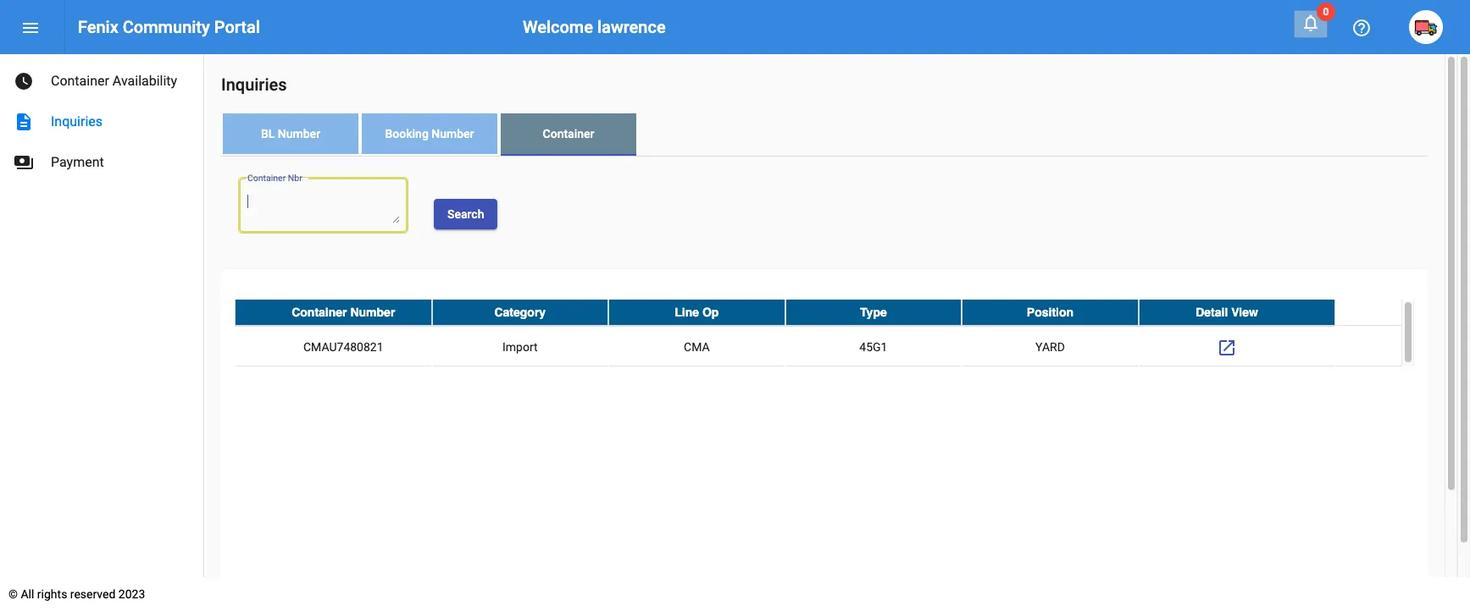 Task type: describe. For each thing, give the bounding box(es) containing it.
menu
[[20, 18, 41, 38]]

detail
[[1196, 306, 1228, 319]]

help_outline button
[[1345, 10, 1379, 44]]

payment
[[51, 154, 104, 170]]

©
[[8, 588, 18, 602]]

watch_later
[[14, 71, 34, 92]]

no color image inside help_outline popup button
[[1352, 18, 1372, 38]]

welcome
[[523, 17, 593, 37]]

category column header
[[432, 300, 609, 325]]

bl number
[[261, 127, 320, 141]]

yard
[[1036, 341, 1065, 354]]

no color image for menu button
[[20, 18, 41, 38]]

fenix community portal
[[78, 17, 260, 37]]

portal
[[214, 17, 260, 37]]

type
[[860, 306, 887, 319]]

lawrence
[[597, 17, 666, 37]]

row inside open_in_new grid
[[235, 300, 1402, 326]]

0 vertical spatial inquiries
[[221, 75, 287, 95]]

payments
[[14, 153, 34, 173]]

© all rights reserved 2023
[[8, 588, 145, 602]]

inquiries inside navigation
[[51, 114, 103, 130]]

position
[[1027, 306, 1074, 319]]

bl number tab panel
[[221, 157, 1428, 612]]

navigation containing watch_later
[[0, 54, 203, 183]]

position column header
[[962, 300, 1139, 325]]

no color image for open_in_new button
[[1217, 338, 1237, 359]]

container for container availability
[[51, 73, 109, 89]]

type column header
[[785, 300, 962, 325]]

booking number tab panel
[[221, 157, 1428, 612]]

booking number
[[385, 127, 474, 141]]

open_in_new grid
[[235, 300, 1414, 369]]

container number
[[292, 306, 395, 319]]

container for container
[[543, 127, 594, 141]]

rights
[[37, 588, 67, 602]]

all
[[21, 588, 34, 602]]



Task type: vqa. For each thing, say whether or not it's contained in the screenshot.
1st 'column header' from the left
no



Task type: locate. For each thing, give the bounding box(es) containing it.
notifications_none
[[1301, 13, 1321, 33]]

container availability
[[51, 73, 177, 89]]

open_in_new row
[[235, 326, 1402, 369]]

None text field
[[247, 193, 400, 223]]

0 horizontal spatial container
[[51, 73, 109, 89]]

number inside container number 'column header'
[[350, 306, 395, 319]]

number right the bl
[[278, 127, 320, 141]]

open_in_new button
[[1210, 330, 1244, 364]]

row
[[235, 300, 1402, 326]]

cmau7480821
[[303, 341, 384, 354]]

booking
[[385, 127, 429, 141]]

no color image left help_outline popup button
[[1301, 13, 1321, 33]]

line
[[675, 306, 699, 319]]

1 horizontal spatial container
[[292, 306, 347, 319]]

0 horizontal spatial inquiries
[[51, 114, 103, 130]]

container inside container number 'column header'
[[292, 306, 347, 319]]

1 vertical spatial inquiries
[[51, 114, 103, 130]]

1 vertical spatial container
[[543, 127, 594, 141]]

inquiries up payment at the left top
[[51, 114, 103, 130]]

no color image inside menu button
[[20, 18, 41, 38]]

container number column header
[[235, 300, 432, 325]]

import
[[503, 341, 538, 354]]

bl
[[261, 127, 275, 141]]

no color image down description
[[14, 153, 34, 173]]

notifications_none button
[[1294, 10, 1328, 38]]

2 vertical spatial container
[[292, 306, 347, 319]]

no color image containing open_in_new
[[1217, 338, 1237, 359]]

number for bl number
[[278, 127, 320, 141]]

45g1
[[860, 341, 888, 354]]

category
[[494, 306, 546, 319]]

no color image
[[1301, 13, 1321, 33], [1352, 18, 1372, 38], [14, 112, 34, 132], [14, 153, 34, 173]]

no color image containing description
[[14, 112, 34, 132]]

0 horizontal spatial number
[[278, 127, 320, 141]]

open_in_new
[[1217, 338, 1237, 359]]

inquiries up the bl
[[221, 75, 287, 95]]

line op column header
[[609, 300, 785, 325]]

no color image inside the notifications_none popup button
[[1301, 13, 1321, 33]]

0 vertical spatial container
[[51, 73, 109, 89]]

container
[[51, 73, 109, 89], [543, 127, 594, 141], [292, 306, 347, 319]]

inquiries
[[221, 75, 287, 95], [51, 114, 103, 130]]

no color image containing notifications_none
[[1301, 13, 1321, 33]]

number for container number
[[350, 306, 395, 319]]

0 vertical spatial no color image
[[20, 18, 41, 38]]

1 horizontal spatial number
[[350, 306, 395, 319]]

no color image containing payments
[[14, 153, 34, 173]]

1 vertical spatial no color image
[[14, 71, 34, 92]]

no color image containing help_outline
[[1352, 18, 1372, 38]]

line op
[[675, 306, 719, 319]]

no color image down detail view
[[1217, 338, 1237, 359]]

availability
[[113, 73, 177, 89]]

1 horizontal spatial inquiries
[[221, 75, 287, 95]]

2 horizontal spatial number
[[432, 127, 474, 141]]

no color image
[[20, 18, 41, 38], [14, 71, 34, 92], [1217, 338, 1237, 359]]

no color image up watch_later
[[20, 18, 41, 38]]

navigation
[[0, 54, 203, 183]]

container for container number
[[292, 306, 347, 319]]

2 horizontal spatial container
[[543, 127, 594, 141]]

community
[[123, 17, 210, 37]]

no color image inside open_in_new button
[[1217, 338, 1237, 359]]

number for booking number
[[432, 127, 474, 141]]

no color image containing menu
[[20, 18, 41, 38]]

view
[[1232, 306, 1258, 319]]

no color image inside navigation
[[14, 71, 34, 92]]

row containing container number
[[235, 300, 1402, 326]]

help_outline
[[1352, 18, 1372, 38]]

detail view
[[1196, 306, 1258, 319]]

number up the 'cmau7480821'
[[350, 306, 395, 319]]

2 vertical spatial no color image
[[1217, 338, 1237, 359]]

reserved
[[70, 588, 116, 602]]

no color image right the notifications_none popup button
[[1352, 18, 1372, 38]]

search button
[[434, 199, 498, 229]]

menu button
[[14, 10, 47, 44]]

no color image up description
[[14, 71, 34, 92]]

welcome lawrence
[[523, 17, 666, 37]]

number right 'booking'
[[432, 127, 474, 141]]

detail view column header
[[1139, 300, 1336, 325]]

fenix
[[78, 17, 118, 37]]

2023
[[118, 588, 145, 602]]

search
[[447, 207, 484, 221]]

no color image down watch_later
[[14, 112, 34, 132]]

op
[[703, 306, 719, 319]]

number
[[278, 127, 320, 141], [432, 127, 474, 141], [350, 306, 395, 319]]

no color image containing watch_later
[[14, 71, 34, 92]]

description
[[14, 112, 34, 132]]

cma
[[684, 341, 710, 354]]



